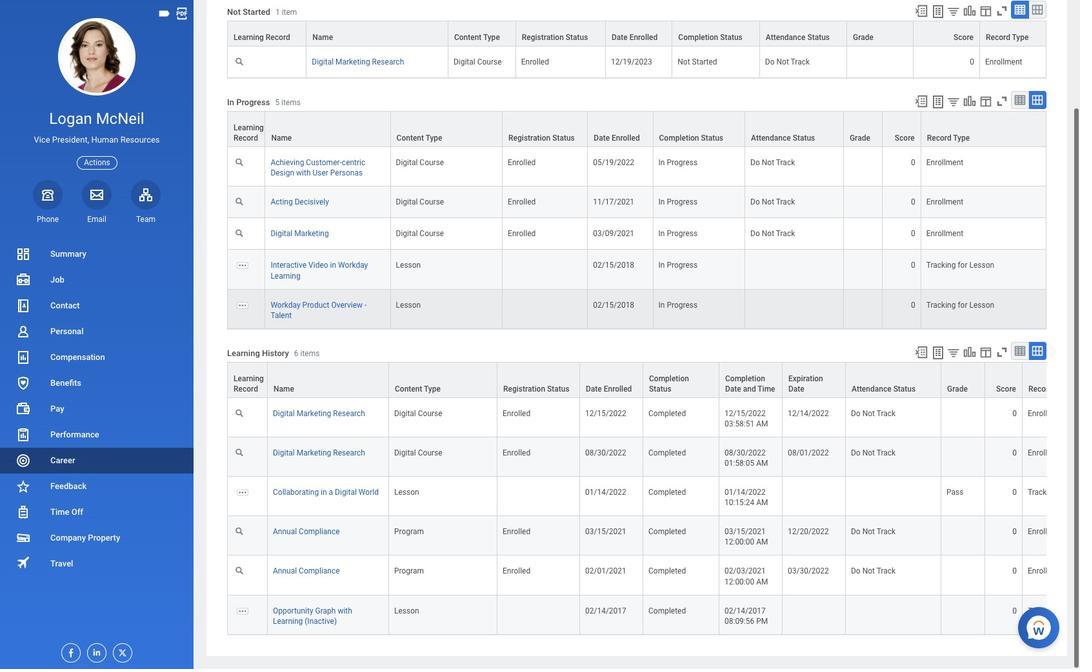 Task type: locate. For each thing, give the bounding box(es) containing it.
personal
[[50, 327, 84, 336]]

0 vertical spatial grade button
[[848, 21, 914, 46]]

status inside column header
[[548, 385, 570, 394]]

12/15/2022 down date enrolled column header
[[586, 409, 627, 418]]

annual compliance up opportunity
[[273, 567, 340, 576]]

2 program from the top
[[394, 567, 424, 576]]

1 les from the top
[[1072, 488, 1081, 497]]

am inside 02/03/2021 12:00:00 am
[[757, 578, 769, 587]]

name for progress
[[271, 134, 292, 143]]

2 vertical spatial attendance status button
[[846, 363, 941, 398]]

1 vertical spatial table image
[[1014, 94, 1027, 107]]

1 horizontal spatial with
[[338, 607, 352, 616]]

grade button
[[848, 21, 914, 46], [844, 112, 882, 147], [942, 363, 985, 398]]

annual compliance link down collaborating
[[273, 525, 340, 537]]

performance image
[[15, 427, 31, 443]]

pm
[[757, 617, 768, 626]]

grade column header
[[942, 362, 986, 399]]

2 am from the top
[[757, 459, 769, 468]]

0 vertical spatial registration status button
[[516, 21, 606, 46]]

am right 10:15:24 at the bottom right of the page
[[757, 499, 769, 508]]

attendance inside column header
[[852, 385, 892, 394]]

0 vertical spatial record type button
[[981, 21, 1047, 46]]

learning record button for started
[[228, 21, 306, 46]]

contact link
[[0, 293, 194, 319]]

date down expiration
[[789, 385, 805, 394]]

2 program element from the top
[[394, 565, 424, 576]]

date enrolled inside column header
[[586, 385, 632, 394]]

3 completed element from the top
[[649, 486, 686, 497]]

course for digital marketing
[[420, 229, 444, 238]]

in progress for overview
[[659, 301, 698, 310]]

am inside 01/14/2022 10:15:24 am
[[757, 499, 769, 508]]

select to filter grid data image
[[947, 5, 961, 18], [947, 95, 961, 109]]

am up 02/03/2021
[[757, 538, 769, 547]]

am inside 12/15/2022 03:58:51 am
[[757, 420, 769, 429]]

toolbar
[[909, 1, 1047, 21], [909, 91, 1047, 111], [909, 342, 1047, 362]]

in progress 5 items
[[227, 98, 301, 107]]

learning inside opportunity graph with learning (inactive)
[[273, 617, 303, 626]]

0 horizontal spatial 03/15/2021
[[586, 528, 627, 537]]

2 vertical spatial registration
[[504, 385, 546, 394]]

collaborating in a digital world link
[[273, 486, 379, 497]]

tag image
[[158, 6, 172, 21]]

3 in progress from the top
[[659, 229, 698, 238]]

1 horizontal spatial started
[[692, 58, 718, 67]]

0 vertical spatial completion status button
[[673, 21, 760, 46]]

in right video
[[330, 261, 336, 270]]

1 vertical spatial attendance
[[752, 134, 791, 143]]

tracking for lesson element
[[927, 259, 995, 270], [927, 298, 995, 310], [1029, 486, 1081, 497], [1029, 604, 1081, 616]]

enrolled for 11/17/2021
[[508, 198, 536, 207]]

row containing collaborating in a digital world
[[227, 477, 1081, 517]]

expand table image
[[1032, 3, 1045, 16], [1032, 94, 1045, 107], [1032, 345, 1045, 358]]

row containing opportunity graph with learning (inactive)
[[227, 596, 1081, 635]]

workday up talent
[[271, 301, 301, 310]]

2 vertical spatial completion status button
[[644, 363, 719, 398]]

01/14/2022 inside 01/14/2022 10:15:24 am
[[725, 488, 766, 497]]

1 vertical spatial grade button
[[844, 112, 882, 147]]

workday right video
[[338, 261, 368, 270]]

lesson element for opportunity graph with learning (inactive)
[[394, 604, 419, 616]]

status
[[566, 33, 588, 42], [721, 33, 743, 42], [808, 33, 830, 42], [553, 134, 575, 143], [701, 134, 724, 143], [793, 134, 816, 143], [548, 385, 570, 394], [650, 385, 672, 394], [894, 385, 916, 394]]

1 horizontal spatial 02/14/2017
[[725, 607, 766, 616]]

0 horizontal spatial 01/14/2022
[[586, 488, 627, 497]]

1 learning record from the top
[[234, 33, 290, 42]]

1 compliance from the top
[[299, 528, 340, 537]]

digital marketing research for 12/15/2022
[[273, 409, 365, 418]]

2 annual from the top
[[273, 567, 297, 576]]

4 completed from the top
[[649, 528, 686, 537]]

enrolled element for 02/01/2021
[[503, 565, 531, 576]]

1 vertical spatial registration status
[[509, 134, 575, 143]]

0 vertical spatial registration status
[[522, 33, 588, 42]]

lesson element for interactive video in workday learning
[[396, 259, 421, 270]]

with left user on the left of the page
[[296, 169, 311, 178]]

contact image
[[15, 298, 31, 314]]

12:00:00 up 02/03/2021
[[725, 538, 755, 547]]

0 vertical spatial attendance
[[766, 33, 806, 42]]

1 vertical spatial date enrolled
[[594, 134, 640, 143]]

personal image
[[15, 324, 31, 340]]

marketing for 12/19/2023
[[336, 58, 370, 67]]

marketing
[[336, 58, 370, 67], [295, 229, 329, 238], [297, 409, 331, 418], [297, 449, 331, 458]]

1 vertical spatial annual
[[273, 567, 297, 576]]

in progress element for centric
[[659, 156, 698, 167]]

5 in progress element from the top
[[659, 298, 698, 310]]

1 vertical spatial registration status button
[[503, 112, 588, 147]]

record type button for progress
[[922, 112, 1047, 147]]

annual compliance link
[[273, 525, 340, 537], [273, 565, 340, 576]]

content type button for not started
[[449, 21, 516, 46]]

achieving
[[271, 158, 304, 167]]

1 01/14/2022 from the left
[[586, 488, 627, 497]]

08/30/2022 inside 08/30/2022 01:58:05 am
[[725, 449, 766, 458]]

toolbar for in progress
[[909, 91, 1047, 111]]

0 vertical spatial in
[[330, 261, 336, 270]]

content type column header
[[389, 362, 498, 399]]

0 vertical spatial tracking for les
[[1029, 488, 1081, 497]]

0 vertical spatial attendance status
[[766, 33, 830, 42]]

completed element
[[649, 407, 686, 418], [649, 446, 686, 458], [649, 486, 686, 497], [649, 525, 686, 537], [649, 565, 686, 576], [649, 604, 686, 616]]

cell
[[848, 47, 914, 78], [844, 147, 883, 187], [844, 187, 883, 218], [844, 218, 883, 250], [503, 250, 588, 290], [746, 250, 844, 290], [844, 250, 883, 290], [503, 290, 588, 329], [746, 290, 844, 329], [844, 290, 883, 329], [942, 398, 986, 438], [942, 438, 986, 477], [498, 477, 580, 517], [783, 477, 846, 517], [846, 477, 942, 517], [942, 517, 986, 556], [942, 556, 986, 596], [498, 596, 580, 635], [783, 596, 846, 635], [846, 596, 942, 635], [942, 596, 986, 635]]

tracking for les for 01/14/2022 10:15:24 am
[[1029, 488, 1081, 497]]

02/14/2017 inside 02/14/2017 08:09:56 pm
[[725, 607, 766, 616]]

4 in progress from the top
[[659, 261, 698, 270]]

03/15/2021 down 10:15:24 at the bottom right of the page
[[725, 528, 766, 537]]

0 vertical spatial annual
[[273, 528, 297, 537]]

row containing acting decisively
[[227, 187, 1047, 218]]

summary image
[[15, 247, 31, 262]]

research for 12/19/2023
[[372, 58, 404, 67]]

record type button
[[981, 21, 1047, 46], [922, 112, 1047, 147], [1023, 363, 1081, 398]]

12/15/2022 03:58:51 am
[[725, 409, 769, 429]]

2 02/14/2017 from the left
[[725, 607, 766, 616]]

1 horizontal spatial workday
[[338, 261, 368, 270]]

0 vertical spatial program element
[[394, 525, 424, 537]]

1 vertical spatial registration
[[509, 134, 551, 143]]

registration status column header
[[498, 362, 580, 399]]

2 vertical spatial digital marketing research link
[[273, 446, 365, 458]]

am for 03/15/2021
[[757, 538, 769, 547]]

time inside completion date and time
[[758, 385, 776, 394]]

01:58:05
[[725, 459, 755, 468]]

3 learning record from the top
[[234, 374, 264, 394]]

learning
[[234, 33, 264, 42], [234, 123, 264, 132], [271, 272, 301, 281], [227, 349, 260, 358], [234, 374, 264, 383], [273, 617, 303, 626]]

1 02/15/2018 from the top
[[594, 261, 635, 270]]

type
[[484, 33, 500, 42], [1013, 33, 1029, 42], [426, 134, 443, 143], [954, 134, 970, 143], [424, 385, 441, 394], [1055, 385, 1072, 394]]

0 vertical spatial name button
[[307, 21, 448, 46]]

fullscreen image
[[996, 4, 1010, 18], [996, 94, 1010, 109], [996, 345, 1010, 359]]

with inside achieving customer-centric design with user personas
[[296, 169, 311, 178]]

1 row from the top
[[227, 21, 1047, 47]]

completed element for 01/14/2022
[[649, 486, 686, 497]]

in inside the interactive video in workday learning
[[330, 261, 336, 270]]

2 vertical spatial content
[[395, 385, 423, 394]]

performance link
[[0, 422, 194, 448]]

learning down the learning history 6 items
[[234, 374, 264, 383]]

1 completed element from the top
[[649, 407, 686, 418]]

score column header
[[914, 21, 981, 47], [986, 362, 1023, 399]]

0 vertical spatial learning record
[[234, 33, 290, 42]]

record type for started
[[987, 33, 1029, 42]]

record type
[[987, 33, 1029, 42], [928, 134, 970, 143], [1029, 385, 1072, 394]]

12/19/2023
[[611, 58, 653, 67]]

0 vertical spatial table image
[[1014, 3, 1027, 16]]

registration
[[522, 33, 564, 42], [509, 134, 551, 143], [504, 385, 546, 394]]

enrolled for 03/09/2021
[[508, 229, 536, 238]]

2 vertical spatial score
[[997, 385, 1017, 394]]

03/15/2021 12:00:00 am
[[725, 528, 769, 547]]

2 vertical spatial export to worksheets image
[[931, 345, 946, 361]]

course
[[478, 58, 502, 67], [420, 158, 444, 167], [420, 198, 444, 207], [420, 229, 444, 238], [418, 409, 443, 418], [418, 449, 443, 458]]

feedback image
[[15, 479, 31, 495]]

enrollment element
[[927, 156, 964, 167], [927, 195, 964, 207], [927, 227, 964, 238], [1029, 407, 1066, 418], [1029, 446, 1066, 458], [1029, 525, 1066, 537], [1029, 565, 1066, 576]]

1 tracking for les from the top
[[1029, 488, 1081, 497]]

enrolled element
[[508, 156, 536, 167], [508, 195, 536, 207], [508, 227, 536, 238], [503, 407, 531, 418], [503, 446, 531, 458], [503, 525, 531, 537], [503, 565, 531, 576]]

2 vertical spatial fullscreen image
[[996, 345, 1010, 359]]

do not track element
[[751, 156, 796, 167], [751, 195, 796, 207], [751, 227, 796, 238], [852, 407, 896, 418], [852, 446, 896, 458], [852, 525, 896, 537], [852, 565, 896, 576]]

1 vertical spatial grade
[[850, 134, 871, 143]]

registration inside column header
[[504, 385, 546, 394]]

completed element for 12/15/2022
[[649, 407, 686, 418]]

5 am from the top
[[757, 578, 769, 587]]

digital marketing research for 12/19/2023
[[312, 58, 404, 67]]

1 vertical spatial tracking for lesson
[[927, 301, 995, 310]]

5 in progress from the top
[[659, 301, 698, 310]]

12:00:00 for 02/03/2021 12:00:00 am
[[725, 578, 755, 587]]

2 12/15/2022 from the left
[[725, 409, 766, 418]]

annual compliance link up opportunity
[[273, 565, 340, 576]]

completion status
[[679, 33, 743, 42], [660, 134, 724, 143], [650, 374, 690, 394]]

2 vertical spatial score button
[[986, 363, 1023, 398]]

0 horizontal spatial 08/30/2022
[[586, 449, 627, 458]]

in
[[227, 98, 234, 107], [659, 158, 665, 167], [659, 198, 665, 207], [659, 229, 665, 238], [659, 261, 665, 270], [659, 301, 665, 310]]

learning record button down the learning history 6 items
[[228, 363, 267, 398]]

digital marketing link
[[271, 227, 329, 238]]

learning down interactive
[[271, 272, 301, 281]]

1 in progress element from the top
[[659, 156, 698, 167]]

export to excel image
[[915, 345, 929, 359]]

01/14/2022 10:15:24 am
[[725, 488, 769, 508]]

2 horizontal spatial score
[[997, 385, 1017, 394]]

2 tracking for lesson from the top
[[927, 301, 995, 310]]

1 annual compliance link from the top
[[273, 525, 340, 537]]

2 les from the top
[[1072, 607, 1081, 616]]

time off image
[[15, 505, 31, 520]]

compliance down collaborating in a digital world
[[299, 528, 340, 537]]

items right 6
[[301, 349, 320, 358]]

benefits
[[50, 378, 81, 388]]

learning record button for progress
[[228, 112, 265, 147]]

10 row from the top
[[227, 398, 1081, 438]]

0 vertical spatial grade
[[854, 33, 874, 42]]

registration status button
[[516, 21, 606, 46], [503, 112, 588, 147], [498, 363, 580, 398]]

in progress for centric
[[659, 158, 698, 167]]

7 row from the top
[[227, 250, 1047, 290]]

annual compliance down collaborating
[[273, 528, 340, 537]]

logan
[[49, 110, 92, 128]]

digital course for achieving customer-centric design with user personas
[[396, 158, 444, 167]]

item
[[282, 8, 297, 17]]

off
[[71, 507, 83, 517]]

workday assistant region
[[1019, 602, 1065, 649]]

marketing for 12/15/2022
[[297, 409, 331, 418]]

started for not started
[[692, 58, 718, 67]]

date enrolled button inside column header
[[580, 363, 643, 398]]

1 vertical spatial content type
[[397, 134, 443, 143]]

grade
[[854, 33, 874, 42], [850, 134, 871, 143], [948, 385, 968, 394]]

in for interactive video in workday learning
[[659, 261, 665, 270]]

status inside completion status
[[650, 385, 672, 394]]

2 01/14/2022 from the left
[[725, 488, 766, 497]]

1 vertical spatial learning record
[[234, 123, 264, 143]]

program for 02/01/2021
[[394, 567, 424, 576]]

am inside 03/15/2021 12:00:00 am
[[757, 538, 769, 547]]

in for workday product overview - talent
[[659, 301, 665, 310]]

in for digital marketing
[[659, 229, 665, 238]]

learning down the in progress 5 items
[[234, 123, 264, 132]]

research for 12/15/2022
[[333, 409, 365, 418]]

2 vertical spatial completion status
[[650, 374, 690, 394]]

do not track
[[766, 58, 810, 67], [751, 158, 796, 167], [751, 198, 796, 207], [751, 229, 796, 238], [852, 409, 896, 418], [852, 449, 896, 458], [852, 528, 896, 537], [852, 567, 896, 576]]

job image
[[15, 272, 31, 288]]

items
[[282, 98, 301, 107], [301, 349, 320, 358]]

not started
[[678, 58, 718, 67]]

row
[[227, 21, 1047, 47], [227, 47, 1047, 78], [227, 111, 1047, 147], [227, 147, 1047, 187], [227, 187, 1047, 218], [227, 218, 1047, 250], [227, 250, 1047, 290], [227, 290, 1047, 329], [227, 362, 1081, 399], [227, 398, 1081, 438], [227, 438, 1081, 477], [227, 477, 1081, 517], [227, 517, 1081, 556], [227, 556, 1081, 596], [227, 596, 1081, 635]]

completion for not started completion status popup button
[[679, 33, 719, 42]]

2 vertical spatial learning record
[[234, 374, 264, 394]]

items inside the learning history 6 items
[[301, 349, 320, 358]]

completion for completion status popup button corresponding to in progress
[[660, 134, 700, 143]]

compliance
[[299, 528, 340, 537], [299, 567, 340, 576]]

select to filter grid data image for progress
[[947, 95, 961, 109]]

0 vertical spatial fullscreen image
[[996, 4, 1010, 18]]

learning record button down not started 1 item
[[228, 21, 306, 46]]

1 vertical spatial completion status
[[660, 134, 724, 143]]

view team image
[[138, 187, 154, 203]]

learning record down not started 1 item
[[234, 33, 290, 42]]

02/14/2017 down 02/01/2021
[[586, 607, 627, 616]]

email logan mcneil element
[[82, 214, 112, 225]]

1 completed from the top
[[649, 409, 686, 418]]

0 horizontal spatial score column header
[[914, 21, 981, 47]]

click to view/edit grid preferences image
[[979, 4, 994, 18], [979, 94, 994, 109], [979, 345, 994, 359]]

0 horizontal spatial 02/14/2017
[[586, 607, 627, 616]]

with right the graph
[[338, 607, 352, 616]]

time inside list
[[50, 507, 69, 517]]

0 vertical spatial workday
[[338, 261, 368, 270]]

2 compliance from the top
[[299, 567, 340, 576]]

annual down collaborating
[[273, 528, 297, 537]]

0 vertical spatial completion status
[[679, 33, 743, 42]]

2 in progress from the top
[[659, 198, 698, 207]]

human
[[91, 135, 118, 145]]

1 vertical spatial program
[[394, 567, 424, 576]]

1 horizontal spatial 03/15/2021
[[725, 528, 766, 537]]

interactive
[[271, 261, 307, 270]]

date
[[612, 33, 628, 42], [594, 134, 610, 143], [586, 385, 602, 394], [726, 385, 742, 394], [789, 385, 805, 394]]

1 annual from the top
[[273, 528, 297, 537]]

5 completed element from the top
[[649, 565, 686, 576]]

job
[[50, 275, 65, 285]]

export to worksheets image
[[931, 4, 947, 19], [931, 94, 946, 110], [931, 345, 946, 361]]

career image
[[15, 453, 31, 469]]

2 12:00:00 from the top
[[725, 578, 755, 587]]

not started 1 item
[[227, 7, 297, 17]]

completion inside completion date and time
[[726, 374, 766, 383]]

am right 03:58:51
[[757, 420, 769, 429]]

01/14/2022 for 01/14/2022
[[586, 488, 627, 497]]

select to filter grid data image for started
[[947, 5, 961, 18]]

01/14/2022
[[586, 488, 627, 497], [725, 488, 766, 497]]

3 completed from the top
[[649, 488, 686, 497]]

4 row from the top
[[227, 147, 1047, 187]]

program for 03/15/2021
[[394, 528, 424, 537]]

1 vertical spatial digital marketing research
[[273, 409, 365, 418]]

9 row from the top
[[227, 362, 1081, 399]]

am down 02/03/2021
[[757, 578, 769, 587]]

with
[[296, 169, 311, 178], [338, 607, 352, 616]]

12/15/2022 up 03:58:51
[[725, 409, 766, 418]]

date right the registration status column header
[[586, 385, 602, 394]]

1 12/15/2022 from the left
[[586, 409, 627, 418]]

program element
[[394, 525, 424, 537], [394, 565, 424, 576]]

pass
[[947, 488, 964, 497]]

world
[[359, 488, 379, 497]]

6 row from the top
[[227, 218, 1047, 250]]

2 tracking for les from the top
[[1029, 607, 1081, 616]]

5 completed from the top
[[649, 567, 686, 576]]

expiration date
[[789, 374, 824, 394]]

export to worksheets image for started
[[931, 4, 947, 19]]

enrolled element for 12/15/2022
[[503, 407, 531, 418]]

digital marketing research
[[312, 58, 404, 67], [273, 409, 365, 418], [273, 449, 365, 458]]

3 learning record button from the top
[[228, 363, 267, 398]]

2 vertical spatial expand table image
[[1032, 345, 1045, 358]]

digital course element
[[396, 156, 444, 167], [396, 195, 444, 207], [396, 227, 444, 238], [394, 407, 443, 418], [394, 446, 443, 458]]

status for not started completion status popup button
[[721, 33, 743, 42]]

0 vertical spatial expand table image
[[1032, 3, 1045, 16]]

date enrolled for started
[[612, 33, 658, 42]]

actions button
[[77, 156, 117, 170]]

research
[[372, 58, 404, 67], [333, 409, 365, 418], [333, 449, 365, 458]]

1 horizontal spatial 01/14/2022
[[725, 488, 766, 497]]

1 vertical spatial program element
[[394, 565, 424, 576]]

items for progress
[[282, 98, 301, 107]]

2 vertical spatial attendance status
[[852, 385, 916, 394]]

track
[[791, 58, 810, 67], [777, 158, 796, 167], [777, 198, 796, 207], [777, 229, 796, 238], [877, 409, 896, 418], [877, 449, 896, 458], [877, 528, 896, 537], [877, 567, 896, 576]]

2 completed from the top
[[649, 449, 686, 458]]

learning down opportunity
[[273, 617, 303, 626]]

learning record down the learning history 6 items
[[234, 374, 264, 394]]

date inside expiration date
[[789, 385, 805, 394]]

view printable version (pdf) image
[[175, 6, 189, 21]]

enrolled inside column header
[[604, 385, 632, 394]]

in progress element
[[659, 156, 698, 167], [659, 195, 698, 207], [659, 227, 698, 238], [659, 259, 698, 270], [659, 298, 698, 310]]

0 vertical spatial tracking for lesson
[[927, 261, 995, 270]]

completion date and time button
[[720, 363, 783, 398]]

row containing digital marketing
[[227, 218, 1047, 250]]

started inside row
[[692, 58, 718, 67]]

view worker - expand/collapse chart image
[[963, 4, 977, 18], [963, 94, 977, 109]]

registration for started
[[522, 33, 564, 42]]

1 vertical spatial annual compliance link
[[273, 565, 340, 576]]

1 08/30/2022 from the left
[[586, 449, 627, 458]]

name for started
[[313, 33, 333, 42]]

expand table image for learning history
[[1032, 345, 1045, 358]]

phone image
[[39, 187, 57, 203]]

completed for 01/14/2022
[[649, 488, 686, 497]]

time off link
[[0, 500, 194, 526]]

4 completed element from the top
[[649, 525, 686, 537]]

0 horizontal spatial started
[[243, 7, 270, 17]]

0 vertical spatial annual compliance link
[[273, 525, 340, 537]]

2 02/15/2018 from the top
[[594, 301, 635, 310]]

03/15/2021 up 02/01/2021
[[586, 528, 627, 537]]

1 tracking for lesson from the top
[[927, 261, 995, 270]]

1 03/15/2021 from the left
[[586, 528, 627, 537]]

1 vertical spatial with
[[338, 607, 352, 616]]

lesson element
[[396, 259, 421, 270], [396, 298, 421, 310], [394, 486, 419, 497], [394, 604, 419, 616]]

company
[[50, 533, 86, 543]]

1 vertical spatial content
[[397, 134, 424, 143]]

1 vertical spatial attendance status
[[752, 134, 816, 143]]

0 vertical spatial program
[[394, 528, 424, 537]]

les for 01/14/2022 10:15:24 am
[[1072, 488, 1081, 497]]

record type button for started
[[981, 21, 1047, 46]]

for
[[958, 261, 968, 270], [958, 301, 968, 310], [1060, 488, 1070, 497], [1060, 607, 1070, 616]]

completion status button for not started
[[673, 21, 760, 46]]

customer-
[[306, 158, 342, 167]]

workday product overview - talent
[[271, 301, 367, 320]]

2 annual compliance link from the top
[[273, 565, 340, 576]]

1 vertical spatial tracking for les
[[1029, 607, 1081, 616]]

am right 01:58:05
[[757, 459, 769, 468]]

export to excel image
[[915, 4, 929, 18], [915, 94, 929, 109]]

2 learning record button from the top
[[228, 112, 265, 147]]

2 vertical spatial content type
[[395, 385, 441, 394]]

workday
[[338, 261, 368, 270], [271, 301, 301, 310]]

12:00:00 inside 03/15/2021 12:00:00 am
[[725, 538, 755, 547]]

0 horizontal spatial with
[[296, 169, 311, 178]]

time left off
[[50, 507, 69, 517]]

am inside 08/30/2022 01:58:05 am
[[757, 459, 769, 468]]

2 completed element from the top
[[649, 446, 686, 458]]

1 vertical spatial in
[[321, 488, 327, 497]]

02/15/2018
[[594, 261, 635, 270], [594, 301, 635, 310]]

6
[[294, 349, 299, 358]]

toolbar for not started
[[909, 1, 1047, 21]]

2 08/30/2022 from the left
[[725, 449, 766, 458]]

tracking for lesson
[[927, 261, 995, 270], [927, 301, 995, 310]]

time off
[[50, 507, 83, 517]]

learning record inside column header
[[234, 374, 264, 394]]

0 vertical spatial 02/15/2018
[[594, 261, 635, 270]]

logan mcneil
[[49, 110, 144, 128]]

compensation image
[[15, 350, 31, 365]]

with inside opportunity graph with learning (inactive)
[[338, 607, 352, 616]]

2 learning record from the top
[[234, 123, 264, 143]]

1 vertical spatial name
[[271, 134, 292, 143]]

type inside column header
[[424, 385, 441, 394]]

5 row from the top
[[227, 187, 1047, 218]]

achieving customer-centric design with user personas
[[271, 158, 366, 178]]

6 completed from the top
[[649, 607, 686, 616]]

12/15/2022 inside 12/15/2022 03:58:51 am
[[725, 409, 766, 418]]

digital marketing research for 08/30/2022
[[273, 449, 365, 458]]

date enrolled button
[[606, 21, 672, 46], [588, 112, 653, 147], [580, 363, 643, 398]]

date enrolled
[[612, 33, 658, 42], [594, 134, 640, 143], [586, 385, 632, 394]]

enrolled for 08/30/2022
[[503, 449, 531, 458]]

tracking
[[927, 261, 956, 270], [927, 301, 956, 310], [1029, 488, 1058, 497], [1029, 607, 1058, 616]]

date up '12/19/2023'
[[612, 33, 628, 42]]

1 vertical spatial 12:00:00
[[725, 578, 755, 587]]

0 horizontal spatial 12/15/2022
[[586, 409, 627, 418]]

digital marketing research link
[[312, 55, 404, 67], [273, 407, 365, 418], [273, 446, 365, 458]]

learning record down the in progress 5 items
[[234, 123, 264, 143]]

content
[[454, 33, 482, 42], [397, 134, 424, 143], [395, 385, 423, 394]]

1 vertical spatial export to worksheets image
[[931, 94, 946, 110]]

1 annual compliance from the top
[[273, 528, 340, 537]]

content for progress
[[397, 134, 424, 143]]

02/14/2017 for 02/14/2017
[[586, 607, 627, 616]]

status for attendance status popup button corresponding to started
[[808, 33, 830, 42]]

items inside the in progress 5 items
[[282, 98, 301, 107]]

time right and
[[758, 385, 776, 394]]

content inside column header
[[395, 385, 423, 394]]

2 vertical spatial registration status
[[504, 385, 570, 394]]

1 horizontal spatial 08/30/2022
[[725, 449, 766, 458]]

0 vertical spatial items
[[282, 98, 301, 107]]

1 vertical spatial select to filter grid data image
[[947, 95, 961, 109]]

1 vertical spatial toolbar
[[909, 91, 1047, 111]]

annual up opportunity
[[273, 567, 297, 576]]

4 in progress element from the top
[[659, 259, 698, 270]]

15 row from the top
[[227, 596, 1081, 635]]

1 vertical spatial items
[[301, 349, 320, 358]]

2 annual compliance from the top
[[273, 567, 340, 576]]

02/03/2021 12:00:00 am
[[725, 567, 769, 587]]

name column header
[[268, 362, 389, 399]]

6 completed element from the top
[[649, 604, 686, 616]]

time
[[758, 385, 776, 394], [50, 507, 69, 517]]

03/09/2021
[[594, 229, 635, 238]]

1 program from the top
[[394, 528, 424, 537]]

in left a
[[321, 488, 327, 497]]

2 vertical spatial date enrolled button
[[580, 363, 643, 398]]

registration for progress
[[509, 134, 551, 143]]

0 vertical spatial export to worksheets image
[[931, 4, 947, 19]]

2 vertical spatial date enrolled
[[586, 385, 632, 394]]

learning record
[[234, 33, 290, 42], [234, 123, 264, 143], [234, 374, 264, 394]]

items right 5
[[282, 98, 301, 107]]

02/14/2017
[[586, 607, 627, 616], [725, 607, 766, 616]]

1 02/14/2017 from the left
[[586, 607, 627, 616]]

03/15/2021 inside 03/15/2021 12:00:00 am
[[725, 528, 766, 537]]

score
[[954, 33, 974, 42], [895, 134, 915, 143], [997, 385, 1017, 394]]

completed element for 02/01/2021
[[649, 565, 686, 576]]

01/14/2022 for 01/14/2022 10:15:24 am
[[725, 488, 766, 497]]

research for 08/30/2022
[[333, 449, 365, 458]]

12:00:00 inside 02/03/2021 12:00:00 am
[[725, 578, 755, 587]]

12:00:00 down 02/03/2021
[[725, 578, 755, 587]]

0 vertical spatial started
[[243, 7, 270, 17]]

1 12:00:00 from the top
[[725, 538, 755, 547]]

1 horizontal spatial score column header
[[986, 362, 1023, 399]]

table image for not started
[[1014, 3, 1027, 16]]

centric
[[342, 158, 366, 167]]

1 learning record button from the top
[[228, 21, 306, 46]]

digital marketing
[[271, 229, 329, 238]]

user
[[313, 169, 329, 178]]

opportunity graph with learning (inactive)
[[273, 607, 352, 626]]

0 vertical spatial score
[[954, 33, 974, 42]]

02/14/2017 up 08:09:56
[[725, 607, 766, 616]]

1 in progress from the top
[[659, 158, 698, 167]]

3 am from the top
[[757, 499, 769, 508]]

2 03/15/2021 from the left
[[725, 528, 766, 537]]

1 vertical spatial attendance status button
[[746, 112, 844, 147]]

1 vertical spatial started
[[692, 58, 718, 67]]

mcneil
[[96, 110, 144, 128]]

completion status button
[[673, 21, 760, 46], [654, 112, 745, 147], [644, 363, 719, 398]]

date left and
[[726, 385, 742, 394]]

enrolled for 05/19/2022
[[508, 158, 536, 167]]

0 vertical spatial click to view/edit grid preferences image
[[979, 4, 994, 18]]

1 am from the top
[[757, 420, 769, 429]]

list
[[0, 241, 194, 577]]

click to view/edit grid preferences image for history
[[979, 345, 994, 359]]

learning record button down the in progress 5 items
[[228, 112, 265, 147]]

feedback link
[[0, 474, 194, 500]]

0 vertical spatial content type button
[[449, 21, 516, 46]]

4 am from the top
[[757, 538, 769, 547]]

table image
[[1014, 3, 1027, 16], [1014, 94, 1027, 107]]

name button inside column header
[[268, 363, 389, 398]]

do
[[766, 58, 775, 67], [751, 158, 760, 167], [751, 198, 760, 207], [751, 229, 760, 238], [852, 409, 861, 418], [852, 449, 861, 458], [852, 528, 861, 537], [852, 567, 861, 576]]

program element for 03/15/2021
[[394, 525, 424, 537]]

2 vertical spatial record type
[[1029, 385, 1072, 394]]

completion date and time column header
[[720, 362, 783, 399]]

0 vertical spatial registration
[[522, 33, 564, 42]]

performance
[[50, 430, 99, 440]]

1 program element from the top
[[394, 525, 424, 537]]

12 row from the top
[[227, 477, 1081, 517]]

2 vertical spatial attendance
[[852, 385, 892, 394]]

compliance up the graph
[[299, 567, 340, 576]]

8 row from the top
[[227, 290, 1047, 329]]



Task type: describe. For each thing, give the bounding box(es) containing it.
progress for workday product overview - talent
[[667, 301, 698, 310]]

completion status column header
[[644, 362, 720, 399]]

date inside completion date and time
[[726, 385, 742, 394]]

completed for 02/01/2021
[[649, 567, 686, 576]]

acting decisively
[[271, 198, 329, 207]]

completion status for started
[[679, 33, 743, 42]]

enrolled element for 03/09/2021
[[508, 227, 536, 238]]

content type button inside column header
[[389, 363, 497, 398]]

expiration date column header
[[783, 362, 846, 399]]

actions
[[84, 158, 110, 167]]

grade button inside 'column header'
[[942, 363, 985, 398]]

annual compliance for 03/15/2021
[[273, 528, 340, 537]]

learning up learning record column header
[[227, 349, 260, 358]]

annual for 02/01/2021
[[273, 567, 297, 576]]

completion date and time
[[726, 374, 776, 394]]

completion status inside column header
[[650, 374, 690, 394]]

1 vertical spatial score
[[895, 134, 915, 143]]

status for completion status popup button corresponding to in progress
[[701, 134, 724, 143]]

date enrolled for progress
[[594, 134, 640, 143]]

grade inside 'column header'
[[948, 385, 968, 394]]

select to filter grid data image
[[947, 346, 961, 359]]

completed for 08/30/2022
[[649, 449, 686, 458]]

attendance status inside column header
[[852, 385, 916, 394]]

pass element
[[947, 486, 964, 497]]

talent
[[271, 311, 292, 320]]

attendance for started
[[766, 33, 806, 42]]

learning inside column header
[[234, 374, 264, 383]]

travel
[[50, 559, 73, 569]]

company property
[[50, 533, 120, 543]]

pay link
[[0, 396, 194, 422]]

enrolled for 12/19/2023
[[522, 58, 549, 67]]

13 row from the top
[[227, 517, 1081, 556]]

progress for acting decisively
[[667, 198, 698, 207]]

digital inside 'link'
[[335, 488, 357, 497]]

fullscreen image for not started
[[996, 4, 1010, 18]]

1 horizontal spatial score
[[954, 33, 974, 42]]

row containing interactive video in workday learning
[[227, 250, 1047, 290]]

benefits image
[[15, 376, 31, 391]]

am for 02/03/2021
[[757, 578, 769, 587]]

email button
[[82, 180, 112, 225]]

digital course element for digital marketing
[[396, 227, 444, 238]]

05/19/2022
[[594, 158, 635, 167]]

date up the 05/19/2022
[[594, 134, 610, 143]]

attendance status button inside column header
[[846, 363, 941, 398]]

collaborating
[[273, 488, 319, 497]]

decisively
[[295, 198, 329, 207]]

a
[[329, 488, 333, 497]]

02/14/2017 08:09:56 pm
[[725, 607, 768, 626]]

08/30/2022 for 08/30/2022
[[586, 449, 627, 458]]

travel link
[[0, 551, 194, 577]]

vice president, human resources
[[34, 135, 160, 145]]

status for progress registration status popup button
[[553, 134, 575, 143]]

in for achieving customer-centric design with user personas
[[659, 158, 665, 167]]

learning down not started 1 item
[[234, 33, 264, 42]]

registration status button for started
[[516, 21, 606, 46]]

fullscreen image for in progress
[[996, 94, 1010, 109]]

registration status inside column header
[[504, 385, 570, 394]]

status for attendance status popup button inside column header
[[894, 385, 916, 394]]

items for history
[[301, 349, 320, 358]]

team link
[[131, 180, 161, 225]]

5
[[275, 98, 280, 107]]

expiration date button
[[783, 363, 846, 398]]

10:15:24
[[725, 499, 755, 508]]

0 vertical spatial score column header
[[914, 21, 981, 47]]

phone
[[37, 215, 59, 224]]

email
[[87, 215, 106, 224]]

course for achieving customer-centric design with user personas
[[420, 158, 444, 167]]

2 row from the top
[[227, 47, 1047, 78]]

08:09:56
[[725, 617, 755, 626]]

tracking for lesson for workday product overview - talent
[[927, 301, 995, 310]]

11 row from the top
[[227, 438, 1081, 477]]

learning record button inside column header
[[228, 363, 267, 398]]

completed element for 02/14/2017
[[649, 604, 686, 616]]

date enrolled button for not started
[[606, 21, 672, 46]]

property
[[88, 533, 120, 543]]

expiration
[[789, 374, 824, 383]]

export to excel image for progress
[[915, 94, 929, 109]]

03/15/2021 for 03/15/2021
[[586, 528, 627, 537]]

and
[[744, 385, 756, 394]]

in progress for in
[[659, 261, 698, 270]]

compliance for 02/01/2021
[[299, 567, 340, 576]]

score button for bottommost score column header
[[986, 363, 1023, 398]]

job link
[[0, 267, 194, 293]]

graph
[[315, 607, 336, 616]]

(inactive)
[[305, 617, 337, 626]]

marketing for 03/09/2021
[[295, 229, 329, 238]]

content type button for in progress
[[391, 112, 502, 147]]

click to view/edit grid preferences image for progress
[[979, 94, 994, 109]]

02/14/2017 for 02/14/2017 08:09:56 pm
[[725, 607, 766, 616]]

row containing achieving customer-centric design with user personas
[[227, 147, 1047, 187]]

president,
[[52, 135, 89, 145]]

2 in progress element from the top
[[659, 195, 698, 207]]

registration status button for progress
[[503, 112, 588, 147]]

learning inside the interactive video in workday learning
[[271, 272, 301, 281]]

acting decisively link
[[271, 195, 329, 207]]

achieving customer-centric design with user personas link
[[271, 156, 366, 178]]

vice
[[34, 135, 50, 145]]

in for acting decisively
[[659, 198, 665, 207]]

date enrolled button for in progress
[[588, 112, 653, 147]]

table image
[[1014, 345, 1027, 358]]

pay
[[50, 404, 64, 414]]

phone button
[[33, 180, 63, 225]]

export to worksheets image for progress
[[931, 94, 946, 110]]

content type for progress
[[397, 134, 443, 143]]

expand table image for not started
[[1032, 3, 1045, 16]]

08/01/2022
[[788, 449, 830, 458]]

completion for completion status popup button inside column header
[[650, 374, 690, 383]]

in inside 'link'
[[321, 488, 327, 497]]

personas
[[330, 169, 363, 178]]

feedback
[[50, 482, 87, 491]]

view worker - expand/collapse chart image
[[963, 345, 977, 359]]

opportunity graph with learning (inactive) link
[[273, 604, 352, 626]]

collaborating in a digital world
[[273, 488, 379, 497]]

content for started
[[454, 33, 482, 42]]

2 vertical spatial record type button
[[1023, 363, 1081, 398]]

03/30/2022
[[788, 567, 830, 576]]

fullscreen image for learning history
[[996, 345, 1010, 359]]

digital course for acting decisively
[[396, 198, 444, 207]]

03:58:51
[[725, 420, 755, 429]]

summary link
[[0, 241, 194, 267]]

workday inside the interactive video in workday learning
[[338, 261, 368, 270]]

14 row from the top
[[227, 556, 1081, 596]]

attendance status for not started
[[766, 33, 830, 42]]

08/30/2022 for 08/30/2022 01:58:05 am
[[725, 449, 766, 458]]

company property image
[[15, 531, 31, 546]]

02/01/2021
[[586, 567, 627, 576]]

company property link
[[0, 526, 194, 551]]

program element for 02/01/2021
[[394, 565, 424, 576]]

interactive video in workday learning link
[[271, 259, 368, 281]]

click to view/edit grid preferences image for started
[[979, 4, 994, 18]]

opportunity
[[273, 607, 314, 616]]

tracking for lesson for interactive video in workday learning
[[927, 261, 995, 270]]

annual compliance link for 03/15/2021
[[273, 525, 340, 537]]

overview
[[332, 301, 363, 310]]

11/17/2021
[[594, 198, 635, 207]]

digital course for digital marketing research
[[454, 58, 502, 67]]

contact
[[50, 301, 80, 311]]

digital marketing research link for 08/30/2022
[[273, 446, 365, 458]]

travel image
[[15, 556, 31, 571]]

export to excel image for started
[[915, 4, 929, 18]]

learning record for progress
[[234, 123, 264, 143]]

attendance status button for started
[[760, 21, 847, 46]]

pay image
[[15, 402, 31, 417]]

02/03/2021
[[725, 567, 766, 576]]

marketing for 08/30/2022
[[297, 449, 331, 458]]

benefits link
[[0, 371, 194, 396]]

personal link
[[0, 319, 194, 345]]

lesson element for workday product overview - talent
[[396, 298, 421, 310]]

02/15/2018 for workday product overview - talent
[[594, 301, 635, 310]]

annual for 03/15/2021
[[273, 528, 297, 537]]

compliance for 03/15/2021
[[299, 528, 340, 537]]

registration status button inside column header
[[498, 363, 580, 398]]

3 row from the top
[[227, 111, 1047, 147]]

completion status for progress
[[660, 134, 724, 143]]

compensation
[[50, 353, 105, 362]]

enrolled element for 08/30/2022
[[503, 446, 531, 458]]

in progress element for overview
[[659, 298, 698, 310]]

mail image
[[89, 187, 105, 203]]

learning record column header
[[227, 362, 268, 399]]

1 vertical spatial score column header
[[986, 362, 1023, 399]]

list containing summary
[[0, 241, 194, 577]]

12/14/2022
[[788, 409, 830, 418]]

completed element for 03/15/2021
[[649, 525, 686, 537]]

navigation pane region
[[0, 0, 194, 670]]

interactive video in workday learning
[[271, 261, 368, 281]]

learning history 6 items
[[227, 349, 320, 358]]

name inside column header
[[274, 385, 294, 394]]

attendance for progress
[[752, 134, 791, 143]]

registration status for started
[[522, 33, 588, 42]]

completion status button inside column header
[[644, 363, 719, 398]]

attendance status column header
[[846, 362, 942, 399]]

compensation link
[[0, 345, 194, 371]]

x image
[[114, 644, 128, 659]]

phone logan mcneil element
[[33, 214, 63, 225]]

registration status for progress
[[509, 134, 575, 143]]

progress for achieving customer-centric design with user personas
[[667, 158, 698, 167]]

in progress element for in
[[659, 259, 698, 270]]

1
[[276, 8, 280, 17]]

team logan mcneil element
[[131, 214, 161, 225]]

history
[[262, 349, 289, 358]]

completed element for 08/30/2022
[[649, 446, 686, 458]]

enrolled element for 03/15/2021
[[503, 525, 531, 537]]

08/30/2022 01:58:05 am
[[725, 449, 769, 468]]

status for registration status popup button associated with started
[[566, 33, 588, 42]]

team
[[136, 215, 156, 224]]

career link
[[0, 448, 194, 474]]

1 vertical spatial score button
[[883, 112, 921, 147]]

design
[[271, 169, 294, 178]]

workday inside workday product overview - talent
[[271, 301, 301, 310]]

3 in progress element from the top
[[659, 227, 698, 238]]

date enrolled column header
[[580, 362, 644, 399]]

facebook image
[[62, 644, 76, 659]]

digital course element for acting decisively
[[396, 195, 444, 207]]

completed for 03/15/2021
[[649, 528, 686, 537]]

video
[[309, 261, 328, 270]]

record inside learning record column header
[[234, 385, 258, 394]]

content type inside column header
[[395, 385, 441, 394]]

linkedin image
[[88, 644, 102, 658]]

row containing workday product overview - talent
[[227, 290, 1047, 329]]

enrolled element for 11/17/2021
[[508, 195, 536, 207]]



Task type: vqa. For each thing, say whether or not it's contained in the screenshot.


